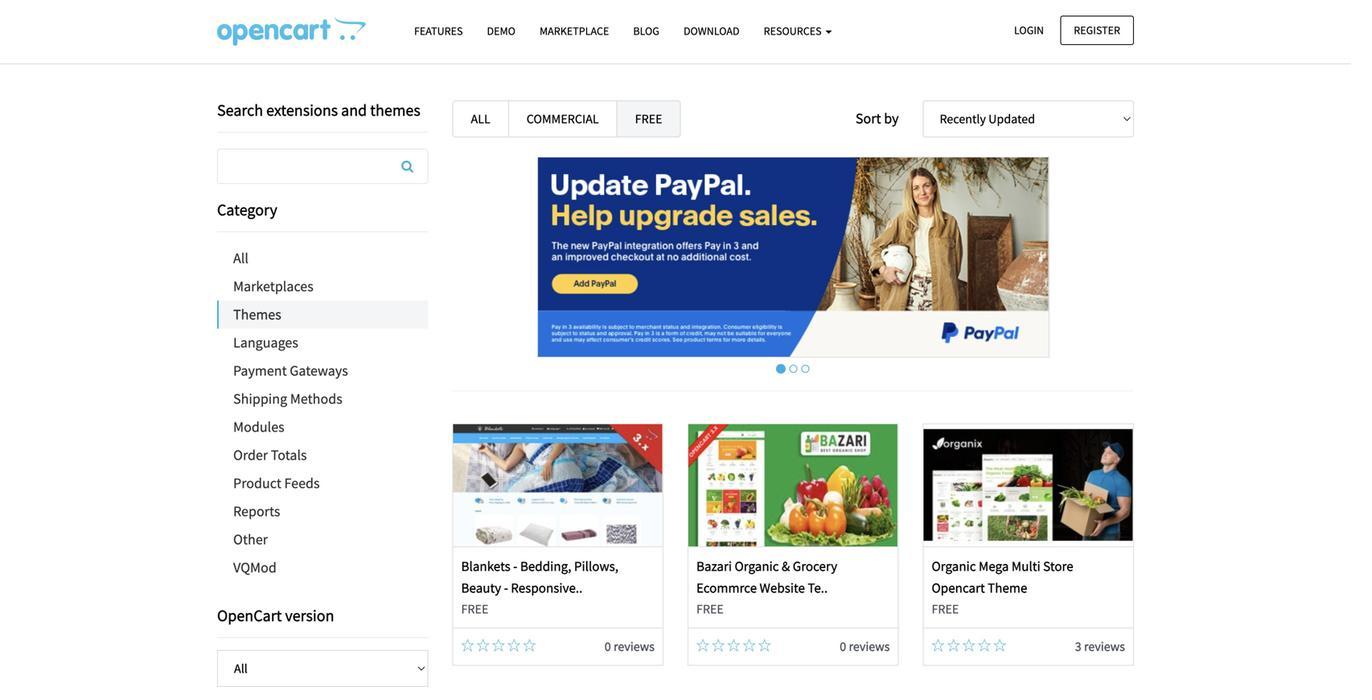 Task type: vqa. For each thing, say whether or not it's contained in the screenshot.


Task type: describe. For each thing, give the bounding box(es) containing it.
mega
[[979, 558, 1009, 575]]

product
[[233, 474, 281, 493]]

organic mega multi store opencart theme image
[[924, 425, 1133, 547]]

shipping methods
[[233, 390, 342, 408]]

free
[[635, 111, 662, 127]]

&
[[782, 558, 790, 575]]

paypal payment gateway image
[[537, 157, 1049, 358]]

5 star light o image from the left
[[743, 639, 756, 652]]

version
[[285, 606, 334, 626]]

2 star light o image from the left
[[477, 639, 490, 652]]

3
[[1075, 639, 1081, 655]]

themes
[[370, 100, 420, 120]]

other
[[233, 531, 268, 549]]

free for bazari organic & grocery ecommrce website te..
[[696, 602, 724, 618]]

by
[[884, 109, 899, 127]]

2 star light o image from the left
[[523, 639, 536, 652]]

marketplace
[[540, 24, 609, 38]]

1 horizontal spatial -
[[513, 558, 517, 575]]

free link
[[617, 101, 681, 138]]

commercial link
[[508, 101, 617, 138]]

languages link
[[217, 329, 428, 357]]

1 star light o image from the left
[[461, 639, 474, 652]]

opencart
[[932, 580, 985, 597]]

all for marketplaces
[[233, 249, 248, 267]]

shipping methods link
[[217, 385, 428, 413]]

reviews for blankets - bedding, pillows, beauty - responsive..
[[614, 639, 655, 655]]

8 star light o image from the left
[[993, 639, 1006, 652]]

payment gateways link
[[217, 357, 428, 385]]

payment gateways
[[233, 362, 348, 380]]

marketplaces
[[233, 277, 313, 296]]

te..
[[808, 580, 828, 597]]

4 star light o image from the left
[[712, 639, 725, 652]]

extensions
[[266, 100, 338, 120]]

resources link
[[752, 17, 844, 45]]

7 star light o image from the left
[[978, 639, 991, 652]]

modules link
[[217, 413, 428, 442]]

responsive..
[[511, 580, 583, 597]]

pillows,
[[574, 558, 618, 575]]

multi
[[1012, 558, 1040, 575]]

login link
[[1000, 16, 1058, 45]]

blankets - bedding, pillows, beauty - responsive.. free
[[461, 558, 618, 618]]

and
[[341, 100, 367, 120]]

search image
[[401, 160, 413, 173]]

all link for commercial
[[452, 101, 509, 138]]

grocery
[[793, 558, 837, 575]]

themes link
[[219, 301, 428, 329]]

0 reviews for bazari organic & grocery ecommrce website te..
[[840, 639, 890, 655]]

search
[[217, 100, 263, 120]]

reviews for bazari organic & grocery ecommrce website te..
[[849, 639, 890, 655]]

organic mega multi store opencart theme link
[[932, 558, 1073, 597]]

demo link
[[475, 17, 528, 45]]

0 for bazari organic & grocery ecommrce website te..
[[840, 639, 846, 655]]

methods
[[290, 390, 342, 408]]

all link for marketplaces
[[217, 244, 428, 273]]

bazari organic & grocery ecommrce website te.. image
[[689, 425, 898, 547]]

register link
[[1060, 16, 1134, 45]]

6 star light o image from the left
[[758, 639, 771, 652]]

download
[[684, 24, 740, 38]]

bedding,
[[520, 558, 571, 575]]

free for blankets - bedding, pillows, beauty - responsive..
[[461, 602, 488, 618]]

reports link
[[217, 498, 428, 526]]

modules
[[233, 418, 284, 436]]

sort by
[[856, 109, 899, 127]]

opencart version
[[217, 606, 334, 626]]

marketplaces link
[[217, 273, 428, 301]]



Task type: locate. For each thing, give the bounding box(es) containing it.
bazari organic & grocery ecommrce website te.. free
[[696, 558, 837, 618]]

blog
[[633, 24, 659, 38]]

opencart themes image
[[217, 17, 366, 46]]

0 vertical spatial all link
[[452, 101, 509, 138]]

organic left &
[[735, 558, 779, 575]]

all for commercial
[[471, 111, 490, 127]]

0 vertical spatial all
[[471, 111, 490, 127]]

product feeds
[[233, 474, 320, 493]]

commercial
[[527, 111, 599, 127]]

0 horizontal spatial 0
[[605, 639, 611, 655]]

3 star light o image from the left
[[492, 639, 505, 652]]

7 star light o image from the left
[[947, 639, 960, 652]]

opencart
[[217, 606, 282, 626]]

- right beauty
[[504, 580, 508, 597]]

1 vertical spatial -
[[504, 580, 508, 597]]

0 for blankets - bedding, pillows, beauty - responsive..
[[605, 639, 611, 655]]

product feeds link
[[217, 470, 428, 498]]

register
[[1074, 23, 1120, 37]]

bazari organic & grocery ecommrce website te.. link
[[696, 558, 837, 597]]

beauty
[[461, 580, 501, 597]]

blankets - bedding, pillows, beauty - responsive.. link
[[461, 558, 618, 597]]

5 star light o image from the left
[[932, 639, 945, 652]]

star light o image
[[508, 639, 520, 652], [523, 639, 536, 652], [696, 639, 709, 652], [712, 639, 725, 652], [932, 639, 945, 652], [963, 639, 975, 652], [978, 639, 991, 652], [993, 639, 1006, 652]]

blog link
[[621, 17, 671, 45]]

other link
[[217, 526, 428, 554]]

1 horizontal spatial 0
[[840, 639, 846, 655]]

1 horizontal spatial free
[[696, 602, 724, 618]]

1 reviews from the left
[[614, 639, 655, 655]]

1 horizontal spatial all link
[[452, 101, 509, 138]]

all
[[471, 111, 490, 127], [233, 249, 248, 267]]

feeds
[[284, 474, 320, 493]]

payment
[[233, 362, 287, 380]]

gateways
[[290, 362, 348, 380]]

languages
[[233, 334, 298, 352]]

2 reviews from the left
[[849, 639, 890, 655]]

0 horizontal spatial all link
[[217, 244, 428, 273]]

search extensions and themes
[[217, 100, 420, 120]]

download link
[[671, 17, 752, 45]]

organic inside 'organic mega multi store opencart theme free'
[[932, 558, 976, 575]]

vqmod
[[233, 559, 277, 577]]

ecommrce
[[696, 580, 757, 597]]

1 vertical spatial all
[[233, 249, 248, 267]]

1 star light o image from the left
[[508, 639, 520, 652]]

0 horizontal spatial 0 reviews
[[605, 639, 655, 655]]

organic
[[735, 558, 779, 575], [932, 558, 976, 575]]

features link
[[402, 17, 475, 45]]

blankets
[[461, 558, 511, 575]]

1 horizontal spatial 0 reviews
[[840, 639, 890, 655]]

resources
[[764, 24, 824, 38]]

1 vertical spatial all link
[[217, 244, 428, 273]]

None text field
[[218, 150, 427, 183]]

1 horizontal spatial reviews
[[849, 639, 890, 655]]

all link
[[452, 101, 509, 138], [217, 244, 428, 273]]

2 free from the left
[[696, 602, 724, 618]]

0 horizontal spatial free
[[461, 602, 488, 618]]

category
[[217, 200, 277, 220]]

reports
[[233, 503, 280, 521]]

2 organic from the left
[[932, 558, 976, 575]]

website
[[760, 580, 805, 597]]

order totals
[[233, 446, 307, 464]]

0 vertical spatial -
[[513, 558, 517, 575]]

free
[[461, 602, 488, 618], [696, 602, 724, 618], [932, 602, 959, 618]]

organic up "opencart"
[[932, 558, 976, 575]]

free down ecommrce
[[696, 602, 724, 618]]

demo
[[487, 24, 515, 38]]

free inside 'organic mega multi store opencart theme free'
[[932, 602, 959, 618]]

free inside the blankets - bedding, pillows, beauty - responsive.. free
[[461, 602, 488, 618]]

reviews for organic mega multi store opencart theme
[[1084, 639, 1125, 655]]

3 free from the left
[[932, 602, 959, 618]]

2 horizontal spatial reviews
[[1084, 639, 1125, 655]]

1 horizontal spatial organic
[[932, 558, 976, 575]]

reviews
[[614, 639, 655, 655], [849, 639, 890, 655], [1084, 639, 1125, 655]]

0 horizontal spatial organic
[[735, 558, 779, 575]]

sort
[[856, 109, 881, 127]]

theme
[[988, 580, 1027, 597]]

1 free from the left
[[461, 602, 488, 618]]

star light o image
[[461, 639, 474, 652], [477, 639, 490, 652], [492, 639, 505, 652], [727, 639, 740, 652], [743, 639, 756, 652], [758, 639, 771, 652], [947, 639, 960, 652]]

0 horizontal spatial -
[[504, 580, 508, 597]]

store
[[1043, 558, 1073, 575]]

1 organic from the left
[[735, 558, 779, 575]]

- right the blankets
[[513, 558, 517, 575]]

0 horizontal spatial all
[[233, 249, 248, 267]]

2 0 reviews from the left
[[840, 639, 890, 655]]

2 0 from the left
[[840, 639, 846, 655]]

free inside bazari organic & grocery ecommrce website te.. free
[[696, 602, 724, 618]]

1 0 from the left
[[605, 639, 611, 655]]

3 reviews
[[1075, 639, 1125, 655]]

1 0 reviews from the left
[[605, 639, 655, 655]]

1 horizontal spatial all
[[471, 111, 490, 127]]

order totals link
[[217, 442, 428, 470]]

3 reviews from the left
[[1084, 639, 1125, 655]]

-
[[513, 558, 517, 575], [504, 580, 508, 597]]

0 horizontal spatial reviews
[[614, 639, 655, 655]]

marketplace link
[[528, 17, 621, 45]]

free down beauty
[[461, 602, 488, 618]]

blankets - bedding, pillows, beauty - responsive.. image
[[453, 425, 662, 547]]

4 star light o image from the left
[[727, 639, 740, 652]]

2 horizontal spatial free
[[932, 602, 959, 618]]

0 reviews for blankets - bedding, pillows, beauty - responsive..
[[605, 639, 655, 655]]

6 star light o image from the left
[[963, 639, 975, 652]]

0
[[605, 639, 611, 655], [840, 639, 846, 655]]

totals
[[271, 446, 307, 464]]

3 star light o image from the left
[[696, 639, 709, 652]]

order
[[233, 446, 268, 464]]

shipping
[[233, 390, 287, 408]]

login
[[1014, 23, 1044, 37]]

bazari
[[696, 558, 732, 575]]

themes
[[233, 306, 281, 324]]

organic inside bazari organic & grocery ecommrce website te.. free
[[735, 558, 779, 575]]

features
[[414, 24, 463, 38]]

organic mega multi store opencart theme free
[[932, 558, 1073, 618]]

0 reviews
[[605, 639, 655, 655], [840, 639, 890, 655]]

vqmod link
[[217, 554, 428, 582]]

free down "opencart"
[[932, 602, 959, 618]]



